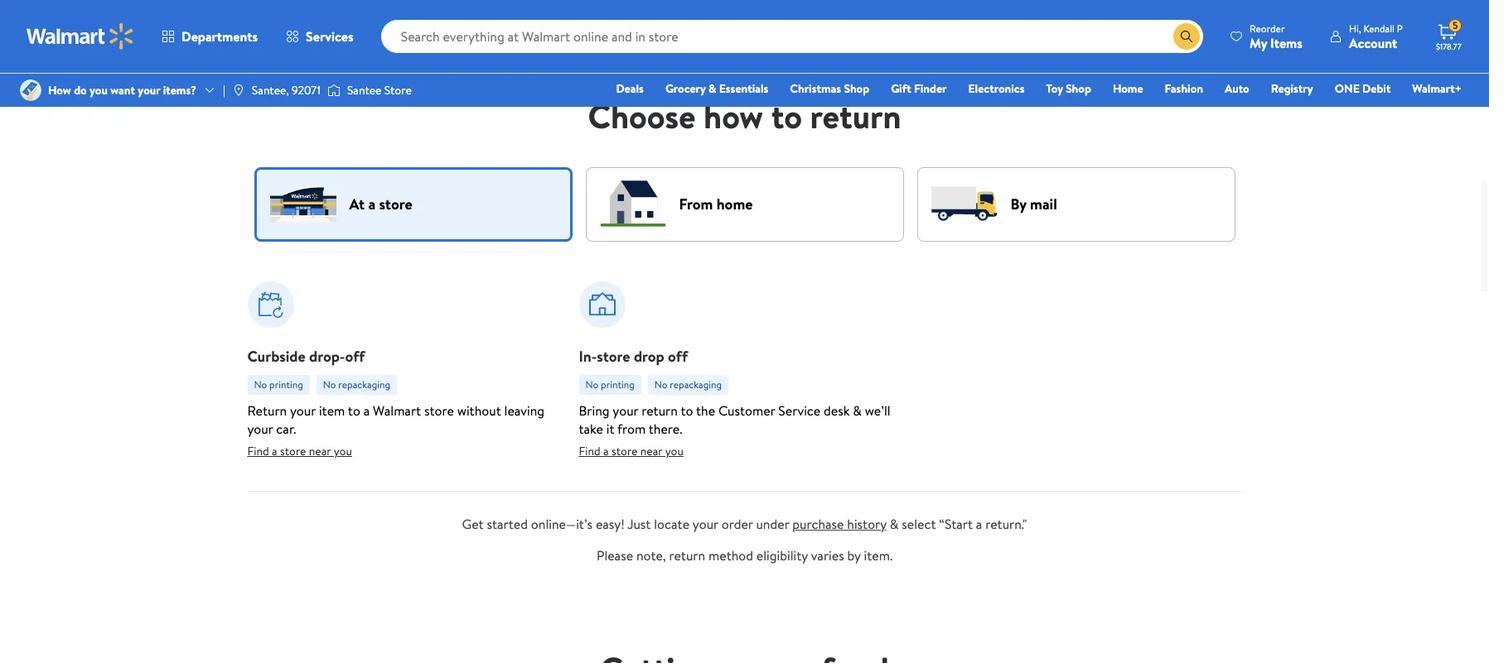 Task type: describe. For each thing, give the bounding box(es) containing it.
get
[[462, 516, 484, 534]]

auto
[[1225, 80, 1250, 97]]

desk
[[824, 402, 850, 420]]

debit
[[1363, 80, 1391, 97]]

item.
[[864, 547, 893, 565]]

by
[[1011, 194, 1027, 215]]

p
[[1397, 21, 1403, 35]]

drop-
[[309, 346, 345, 367]]

deals
[[616, 80, 644, 97]]

from
[[679, 194, 713, 215]]

varies
[[811, 547, 844, 565]]

items?
[[163, 82, 196, 99]]

one debit
[[1335, 80, 1391, 97]]

find a store near you button for store
[[579, 438, 684, 465]]

customer
[[719, 402, 775, 420]]

from home
[[679, 194, 753, 215]]

finder
[[914, 80, 947, 97]]

started
[[487, 516, 528, 534]]

fashion
[[1165, 80, 1203, 97]]

service
[[779, 402, 821, 420]]

$178.77
[[1436, 41, 1462, 52]]

store
[[384, 82, 412, 99]]

essentials
[[719, 80, 769, 97]]

car.
[[276, 420, 296, 438]]

electronics link
[[961, 80, 1032, 98]]

santee, 92071
[[252, 82, 321, 99]]

christmas
[[790, 80, 841, 97]]

leaving
[[504, 402, 545, 420]]

order
[[722, 516, 753, 534]]

departments button
[[148, 17, 272, 56]]

repackaging for curbside drop-off
[[338, 378, 390, 392]]

store down car. on the bottom of page
[[280, 443, 306, 460]]

your left order
[[693, 516, 719, 534]]

2 horizontal spatial to
[[771, 93, 802, 139]]

eligibility
[[757, 547, 808, 565]]

reorder
[[1250, 21, 1285, 35]]

santee
[[347, 82, 382, 99]]

easy!
[[596, 516, 625, 534]]

by
[[847, 547, 861, 565]]

store left the drop
[[597, 346, 630, 367]]

2 vertical spatial &
[[890, 516, 899, 534]]

gift finder link
[[884, 80, 954, 98]]

a inside button
[[368, 194, 376, 215]]

return for please note, return method eligibility varies by item.
[[669, 547, 705, 565]]

0 vertical spatial return
[[810, 93, 901, 139]]

do
[[74, 82, 87, 99]]

note,
[[636, 547, 666, 565]]

hi,
[[1349, 21, 1361, 35]]

5 $178.77
[[1436, 18, 1462, 52]]

at
[[349, 194, 365, 215]]

how
[[48, 82, 71, 99]]

return
[[247, 402, 287, 420]]

at a store button
[[254, 167, 572, 242]]

departments
[[182, 27, 258, 46]]

Walmart Site-Wide search field
[[381, 20, 1203, 53]]

toy shop link
[[1039, 80, 1099, 98]]

purchase
[[793, 516, 844, 534]]

store inside bring your return to the customer service desk & we'll take it from there. find a store near you
[[612, 443, 638, 460]]

take
[[579, 420, 603, 438]]

a down car. on the bottom of page
[[272, 443, 277, 460]]

under
[[756, 516, 789, 534]]

choose how to return
[[588, 93, 901, 139]]

home
[[717, 194, 753, 215]]

santee,
[[252, 82, 289, 99]]

please
[[597, 547, 633, 565]]

at a store
[[349, 194, 412, 215]]

one
[[1335, 80, 1360, 97]]

3 no from the left
[[586, 378, 599, 392]]

|
[[223, 82, 225, 99]]

want
[[110, 82, 135, 99]]

your left item
[[290, 402, 316, 420]]

bring your return to the customer service desk & we'll take it from there. find a store near you
[[579, 402, 891, 460]]

account
[[1349, 34, 1398, 52]]

bring
[[579, 402, 610, 420]]

shop for christmas shop
[[844, 80, 870, 97]]

from home button
[[586, 167, 904, 242]]

locate
[[654, 516, 690, 534]]

store image
[[270, 181, 336, 227]]

a right "start at the bottom of the page
[[976, 516, 982, 534]]

by mail button
[[917, 167, 1235, 242]]

services
[[306, 27, 354, 46]]

return."
[[986, 516, 1027, 534]]

near inside bring your return to the customer service desk & we'll take it from there. find a store near you
[[640, 443, 663, 460]]

store inside button
[[379, 194, 412, 215]]

1 off from the left
[[345, 346, 365, 367]]

your right want
[[138, 82, 160, 99]]

in-store drop off
[[579, 346, 688, 367]]

choose
[[588, 93, 696, 139]]

gift
[[891, 80, 911, 97]]

 image for santee store
[[327, 82, 341, 99]]



Task type: locate. For each thing, give the bounding box(es) containing it.
curbside drop-off
[[247, 346, 365, 367]]

 image
[[327, 82, 341, 99], [232, 84, 245, 97]]

printing for store
[[601, 378, 635, 392]]

2 horizontal spatial you
[[665, 443, 684, 460]]

find down take
[[579, 443, 601, 460]]

return your item to a walmart store without leaving your car. find a store near you
[[247, 402, 545, 460]]

 image right |
[[232, 84, 245, 97]]

without
[[457, 402, 501, 420]]

1 vertical spatial &
[[853, 402, 862, 420]]

store left without
[[424, 402, 454, 420]]

& right grocery
[[709, 80, 717, 97]]

walmart+ link
[[1405, 80, 1470, 98]]

 image right 92071
[[327, 82, 341, 99]]

find a store near you button for drop-
[[247, 438, 352, 465]]

1 horizontal spatial off
[[668, 346, 688, 367]]

2 no from the left
[[323, 378, 336, 392]]

1 horizontal spatial find a store near you button
[[579, 438, 684, 465]]

one debit link
[[1328, 80, 1399, 98]]

1 vertical spatial return
[[642, 402, 678, 420]]

1 horizontal spatial find
[[579, 443, 601, 460]]

shop right toy
[[1066, 80, 1091, 97]]

1 no printing from the left
[[254, 378, 303, 392]]

find down "return"
[[247, 443, 269, 460]]

to right item
[[348, 402, 360, 420]]

0 horizontal spatial shop
[[844, 80, 870, 97]]

registry link
[[1264, 80, 1321, 98]]

to inside bring your return to the customer service desk & we'll take it from there. find a store near you
[[681, 402, 693, 420]]

gift finder
[[891, 80, 947, 97]]

1 near from the left
[[309, 443, 331, 460]]

1 horizontal spatial printing
[[601, 378, 635, 392]]

to for curbside drop-off
[[348, 402, 360, 420]]

2 shop from the left
[[1066, 80, 1091, 97]]

the
[[696, 402, 715, 420]]

how do you want your items?
[[48, 82, 196, 99]]

0 horizontal spatial  image
[[232, 84, 245, 97]]

2 no printing from the left
[[586, 378, 635, 392]]

you inside the return your item to a walmart store without leaving your car. find a store near you
[[334, 443, 352, 460]]

2 find a store near you button from the left
[[579, 438, 684, 465]]

printing for drop-
[[269, 378, 303, 392]]

2 find from the left
[[579, 443, 601, 460]]

no repackaging for in-store drop off
[[655, 378, 722, 392]]

"start
[[939, 516, 973, 534]]

select
[[902, 516, 936, 534]]

1 repackaging from the left
[[338, 378, 390, 392]]

1 printing from the left
[[269, 378, 303, 392]]

find a store near you button down bring
[[579, 438, 684, 465]]

0 horizontal spatial printing
[[269, 378, 303, 392]]

2 off from the left
[[668, 346, 688, 367]]

christmas shop
[[790, 80, 870, 97]]

repackaging up the
[[670, 378, 722, 392]]

mail
[[1030, 194, 1057, 215]]

no up "return"
[[254, 378, 267, 392]]

92071
[[292, 82, 321, 99]]

hi, kendall p account
[[1349, 21, 1403, 52]]

just
[[628, 516, 651, 534]]

0 horizontal spatial repackaging
[[338, 378, 390, 392]]

there.
[[649, 420, 682, 438]]

0 horizontal spatial near
[[309, 443, 331, 460]]

mail image
[[931, 181, 997, 227]]

curbside image
[[247, 282, 294, 328]]

near down item
[[309, 443, 331, 460]]

repackaging for in-store drop off
[[670, 378, 722, 392]]

0 horizontal spatial to
[[348, 402, 360, 420]]

near
[[309, 443, 331, 460], [640, 443, 663, 460]]

1 horizontal spatial shop
[[1066, 80, 1091, 97]]

you inside bring your return to the customer service desk & we'll take it from there. find a store near you
[[665, 443, 684, 460]]

toy
[[1046, 80, 1063, 97]]

electronics
[[969, 80, 1025, 97]]

walmart image
[[27, 23, 134, 50]]

walmart
[[373, 402, 421, 420]]

repackaging up item
[[338, 378, 390, 392]]

no printing up bring
[[586, 378, 635, 392]]

0 horizontal spatial off
[[345, 346, 365, 367]]

no
[[254, 378, 267, 392], [323, 378, 336, 392], [586, 378, 599, 392], [655, 378, 668, 392]]

return inside bring your return to the customer service desk & we'll take it from there. find a store near you
[[642, 402, 678, 420]]

1 horizontal spatial to
[[681, 402, 693, 420]]

by mail
[[1011, 194, 1057, 215]]

shop right 'christmas'
[[844, 80, 870, 97]]

2 no repackaging from the left
[[655, 378, 722, 392]]

a left 'walmart'
[[364, 402, 370, 420]]

pick up from home image
[[600, 181, 666, 227]]

no up bring
[[586, 378, 599, 392]]

1 find a store near you button from the left
[[247, 438, 352, 465]]

1 horizontal spatial near
[[640, 443, 663, 460]]

 image
[[20, 80, 41, 101]]

find a store near you button down item
[[247, 438, 352, 465]]

no repackaging up item
[[323, 378, 390, 392]]

your right bring
[[613, 402, 639, 420]]

1 horizontal spatial no printing
[[586, 378, 635, 392]]

off right the drop
[[668, 346, 688, 367]]

repackaging
[[338, 378, 390, 392], [670, 378, 722, 392]]

1 no from the left
[[254, 378, 267, 392]]

registry
[[1271, 80, 1313, 97]]

your inside bring your return to the customer service desk & we'll take it from there. find a store near you
[[613, 402, 639, 420]]

online—it's
[[531, 516, 593, 534]]

please note, return method eligibility varies by item.
[[597, 547, 893, 565]]

curbside
[[247, 346, 306, 367]]

5
[[1453, 18, 1458, 32]]

services button
[[272, 17, 368, 56]]

method
[[709, 547, 753, 565]]

a
[[368, 194, 376, 215], [364, 402, 370, 420], [272, 443, 277, 460], [603, 443, 609, 460], [976, 516, 982, 534]]

instore dropoff image
[[579, 282, 625, 328]]

 image for santee, 92071
[[232, 84, 245, 97]]

no up item
[[323, 378, 336, 392]]

return
[[810, 93, 901, 139], [642, 402, 678, 420], [669, 547, 705, 565]]

2 printing from the left
[[601, 378, 635, 392]]

purchase history link
[[793, 516, 887, 534]]

no printing
[[254, 378, 303, 392], [586, 378, 635, 392]]

you down the there.
[[665, 443, 684, 460]]

walmart+
[[1413, 80, 1462, 97]]

no printing down the "curbside"
[[254, 378, 303, 392]]

you
[[90, 82, 108, 99], [334, 443, 352, 460], [665, 443, 684, 460]]

printing down the "curbside"
[[269, 378, 303, 392]]

it
[[606, 420, 615, 438]]

deals link
[[609, 80, 651, 98]]

2 near from the left
[[640, 443, 663, 460]]

near down the there.
[[640, 443, 663, 460]]

0 horizontal spatial no printing
[[254, 378, 303, 392]]

1 no repackaging from the left
[[323, 378, 390, 392]]

grocery & essentials link
[[658, 80, 776, 98]]

kendall
[[1364, 21, 1395, 35]]

& left select
[[890, 516, 899, 534]]

2 repackaging from the left
[[670, 378, 722, 392]]

printing down in-store drop off
[[601, 378, 635, 392]]

items
[[1271, 34, 1303, 52]]

return for bring your return to the customer service desk & we'll take it from there. find a store near you
[[642, 402, 678, 420]]

1 horizontal spatial you
[[334, 443, 352, 460]]

1 horizontal spatial  image
[[327, 82, 341, 99]]

1 shop from the left
[[844, 80, 870, 97]]

history
[[847, 516, 887, 534]]

2 horizontal spatial &
[[890, 516, 899, 534]]

you down item
[[334, 443, 352, 460]]

no repackaging up the
[[655, 378, 722, 392]]

reorder my items
[[1250, 21, 1303, 52]]

no printing for in-
[[586, 378, 635, 392]]

toy shop
[[1046, 80, 1091, 97]]

0 horizontal spatial no repackaging
[[323, 378, 390, 392]]

store down the from
[[612, 443, 638, 460]]

& left the we'll
[[853, 402, 862, 420]]

in-
[[579, 346, 597, 367]]

4 no from the left
[[655, 378, 668, 392]]

a down it
[[603, 443, 609, 460]]

no repackaging for curbside drop-off
[[323, 378, 390, 392]]

a right the at
[[368, 194, 376, 215]]

no down the drop
[[655, 378, 668, 392]]

to
[[771, 93, 802, 139], [348, 402, 360, 420], [681, 402, 693, 420]]

Search search field
[[381, 20, 1203, 53]]

get started online—it's easy! just locate your order under purchase history & select "start a return."
[[462, 516, 1027, 534]]

near inside the return your item to a walmart store without leaving your car. find a store near you
[[309, 443, 331, 460]]

your left car. on the bottom of page
[[247, 420, 273, 438]]

drop
[[634, 346, 665, 367]]

& inside bring your return to the customer service desk & we'll take it from there. find a store near you
[[853, 402, 862, 420]]

a inside bring your return to the customer service desk & we'll take it from there. find a store near you
[[603, 443, 609, 460]]

printing
[[269, 378, 303, 392], [601, 378, 635, 392]]

santee store
[[347, 82, 412, 99]]

1 horizontal spatial no repackaging
[[655, 378, 722, 392]]

you right do
[[90, 82, 108, 99]]

store
[[379, 194, 412, 215], [597, 346, 630, 367], [424, 402, 454, 420], [280, 443, 306, 460], [612, 443, 638, 460]]

to inside the return your item to a walmart store without leaving your car. find a store near you
[[348, 402, 360, 420]]

no repackaging
[[323, 378, 390, 392], [655, 378, 722, 392]]

to for in-store drop off
[[681, 402, 693, 420]]

auto link
[[1218, 80, 1257, 98]]

from
[[617, 420, 646, 438]]

0 horizontal spatial &
[[709, 80, 717, 97]]

my
[[1250, 34, 1267, 52]]

grocery
[[665, 80, 706, 97]]

2 vertical spatial return
[[669, 547, 705, 565]]

search icon image
[[1180, 30, 1194, 43]]

find inside the return your item to a walmart store without leaving your car. find a store near you
[[247, 443, 269, 460]]

off
[[345, 346, 365, 367], [668, 346, 688, 367]]

0 horizontal spatial find
[[247, 443, 269, 460]]

shop for toy shop
[[1066, 80, 1091, 97]]

christmas shop link
[[783, 80, 877, 98]]

to right essentials
[[771, 93, 802, 139]]

how
[[704, 93, 763, 139]]

1 horizontal spatial repackaging
[[670, 378, 722, 392]]

0 horizontal spatial you
[[90, 82, 108, 99]]

0 horizontal spatial find a store near you button
[[247, 438, 352, 465]]

store right the at
[[379, 194, 412, 215]]

0 vertical spatial &
[[709, 80, 717, 97]]

to left the
[[681, 402, 693, 420]]

your
[[138, 82, 160, 99], [290, 402, 316, 420], [613, 402, 639, 420], [247, 420, 273, 438], [693, 516, 719, 534]]

home
[[1113, 80, 1143, 97]]

1 horizontal spatial &
[[853, 402, 862, 420]]

find inside bring your return to the customer service desk & we'll take it from there. find a store near you
[[579, 443, 601, 460]]

no printing for curbside
[[254, 378, 303, 392]]

fashion link
[[1158, 80, 1211, 98]]

shop
[[844, 80, 870, 97], [1066, 80, 1091, 97]]

off right the "curbside"
[[345, 346, 365, 367]]

home link
[[1106, 80, 1151, 98]]

1 find from the left
[[247, 443, 269, 460]]

grocery & essentials
[[665, 80, 769, 97]]



Task type: vqa. For each thing, say whether or not it's contained in the screenshot.
By mail
yes



